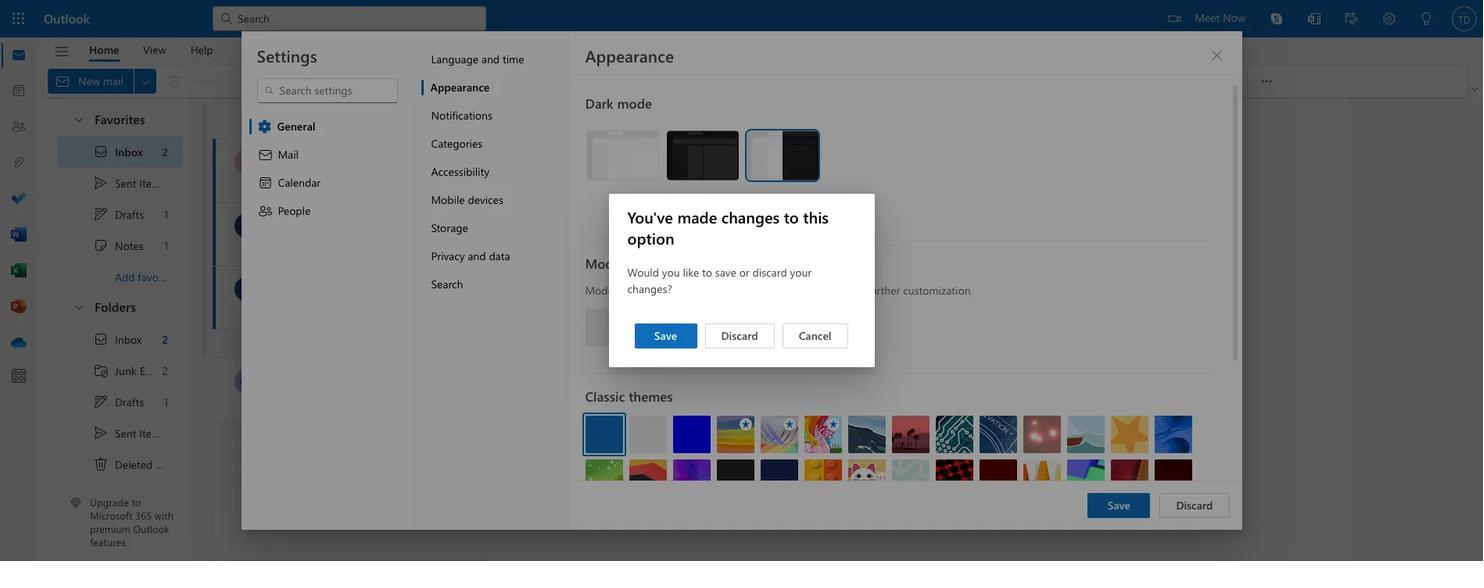 Task type: vqa. For each thing, say whether or not it's contained in the screenshot.
topmost dark
no



Task type: describe. For each thing, give the bounding box(es) containing it.
2 for 1st  tree item
[[162, 144, 168, 159]]

inbox for second  tree item from the top
[[115, 332, 142, 347]]

2  tree item from the top
[[57, 418, 183, 449]]

software
[[366, 162, 410, 177]]

try.contractpodai.com image
[[234, 149, 259, 174]]

added
[[445, 289, 476, 303]]

notes
[[115, 238, 144, 253]]

 tree item
[[57, 230, 183, 261]]

welcome to your new outlook.com account
[[266, 381, 478, 396]]

add
[[115, 269, 135, 284]]


[[636, 74, 652, 89]]

 deleted items
[[93, 457, 182, 472]]

to inside message list no conversations selected list box
[[314, 381, 324, 396]]

outlook inside the "upgrade to microsoft 365 with premium outlook features"
[[133, 522, 169, 536]]

1  tree item from the top
[[57, 199, 183, 230]]

outlook up 'camera'
[[920, 360, 960, 375]]

contractpodai clm software - ai-powered contract repository
[[266, 162, 581, 177]]

 for first  'tree item'
[[93, 206, 109, 222]]

outlook.com
[[374, 381, 437, 396]]

home
[[89, 42, 119, 57]]

favorites
[[95, 111, 145, 127]]

tab list inside the you've made changes to this option application
[[77, 38, 225, 62]]

 for 1st  tree item
[[93, 144, 109, 160]]

favorites tree
[[57, 99, 183, 292]]

scan
[[747, 382, 769, 397]]

microsoft account team image
[[235, 277, 260, 302]]


[[93, 457, 109, 472]]

outlook inside banner
[[44, 10, 90, 27]]

option
[[627, 228, 674, 249]]

 button
[[430, 110, 452, 132]]

phone
[[883, 382, 914, 397]]

you've
[[627, 206, 673, 228]]

inbox 
[[267, 112, 322, 129]]

discard
[[753, 265, 787, 280]]

made
[[677, 206, 717, 228]]

inbox for 1st  tree item
[[115, 144, 143, 159]]

sent inside 'favorites' tree
[[115, 176, 136, 190]]

email
[[140, 363, 166, 378]]

would
[[627, 265, 659, 280]]

download
[[969, 382, 1016, 397]]

like
[[683, 265, 699, 280]]

3:54 for was
[[417, 290, 435, 303]]

info for verification
[[400, 225, 420, 240]]

premium features image
[[70, 498, 81, 509]]


[[93, 363, 109, 378]]

save
[[654, 328, 677, 343]]

Select a conversation checkbox
[[235, 213, 266, 238]]

you've made changes to this option document
[[0, 0, 1483, 561]]

2 for second  tree item from the top
[[162, 332, 168, 347]]

2 horizontal spatial with
[[963, 360, 985, 375]]


[[434, 115, 448, 129]]

 for folders
[[73, 301, 85, 313]]


[[457, 114, 472, 130]]

you've made changes to this option heading
[[609, 194, 875, 264]]

meet now
[[1195, 10, 1246, 25]]

info for was
[[400, 289, 420, 303]]

upgrade
[[90, 496, 129, 509]]

tags group
[[629, 66, 1109, 97]]

1  tree item from the top
[[57, 136, 183, 167]]

going
[[826, 360, 855, 375]]

features
[[90, 536, 126, 549]]

 button for favorites
[[65, 105, 91, 134]]

security for verification
[[359, 225, 397, 240]]

team
[[359, 210, 384, 224]]

excel image
[[11, 264, 27, 279]]

mt for microsoft account security info was added
[[239, 281, 255, 296]]

discard
[[721, 328, 758, 343]]

take
[[895, 360, 917, 375]]

discard button
[[705, 324, 775, 349]]

mobile
[[1062, 382, 1095, 397]]

select a conversation checkbox for microsoft account security info was added
[[235, 277, 266, 302]]

 notes
[[93, 238, 144, 253]]

junk
[[115, 363, 137, 378]]

save button
[[635, 324, 697, 349]]

thu 9/28
[[415, 382, 452, 395]]

 mark all as read
[[636, 73, 731, 89]]

qr
[[791, 382, 806, 397]]

was
[[423, 289, 442, 303]]


[[306, 113, 322, 129]]

deleted
[[115, 457, 153, 472]]

the
[[772, 382, 788, 397]]

 drafts for first  'tree item'
[[93, 206, 144, 222]]

add favorite
[[115, 269, 174, 284]]

welcome
[[266, 381, 311, 396]]

save
[[715, 265, 736, 280]]

your inside the "would you like to save or discard your changes?"
[[790, 265, 812, 280]]

 button
[[452, 110, 477, 132]]

meet
[[1195, 10, 1220, 25]]

changes
[[722, 206, 780, 228]]

mt for microsoft account security info verification
[[239, 218, 255, 233]]

items for  'tree item'
[[156, 457, 182, 472]]

 for 1st  'tree item' from the bottom of the the you've made changes to this option application
[[93, 394, 109, 410]]

-
[[413, 162, 417, 177]]

verification
[[423, 225, 478, 240]]

view button
[[131, 38, 178, 62]]

 inbox for second  tree item from the top
[[93, 332, 142, 347]]

microsoft account team
[[266, 210, 384, 224]]

move & delete group
[[48, 66, 531, 97]]

account for microsoft account security info verification
[[316, 225, 356, 240]]

microsoft inside the "upgrade to microsoft 365 with premium outlook features"
[[90, 509, 132, 523]]

 for favorites
[[73, 113, 85, 125]]

repository
[[527, 162, 581, 177]]

upgrade to microsoft 365 with premium outlook features
[[90, 496, 173, 549]]

you're going places. take outlook with you for free. scan the qr code with your phone camera to download outlook mobile
[[747, 360, 1095, 397]]

inbox heading
[[247, 104, 327, 138]]

for
[[1009, 360, 1023, 375]]

try.contractpodai.com
[[266, 146, 375, 161]]

clm
[[341, 162, 363, 177]]

outlook team image
[[235, 369, 260, 394]]

to inside you've made changes to this option
[[784, 206, 799, 228]]

home button
[[77, 38, 131, 62]]

help
[[191, 42, 213, 57]]

help button
[[179, 38, 225, 62]]

to inside the you're going places. take outlook with you for free. scan the qr code with your phone camera to download outlook mobile
[[956, 382, 966, 397]]

 tree item
[[57, 355, 183, 386]]

view
[[143, 42, 166, 57]]

3:54 pm for verification
[[417, 227, 452, 239]]

 button
[[46, 38, 77, 65]]

mail image
[[11, 48, 27, 63]]



Task type: locate. For each thing, give the bounding box(es) containing it.
 tree item
[[57, 136, 183, 167], [57, 324, 183, 355]]

0 vertical spatial 3:54 pm
[[417, 227, 452, 239]]

outlook down free.
[[1019, 382, 1059, 397]]

0 vertical spatial 
[[93, 144, 109, 160]]

2  from the top
[[93, 425, 109, 441]]

1 vertical spatial info
[[400, 289, 420, 303]]

 inside tree
[[93, 394, 109, 410]]

9/28
[[433, 382, 452, 395]]

1 inside tree
[[164, 394, 168, 409]]

inbox left 
[[267, 112, 299, 129]]

1 vertical spatial pm
[[438, 290, 452, 303]]

1 mt from the top
[[239, 218, 255, 233]]

1 vertical spatial  inbox
[[93, 332, 142, 347]]

 sent items for second  tree item from the top
[[93, 425, 166, 441]]

3:54 up 'was'
[[417, 227, 435, 239]]

 tree item up junk
[[57, 324, 183, 355]]

1 vertical spatial 1
[[164, 238, 168, 253]]

0 vertical spatial  sent items
[[93, 175, 166, 191]]

 tree item
[[57, 449, 183, 480]]

0 vertical spatial 
[[93, 206, 109, 222]]

 button left folders
[[65, 292, 91, 321]]

you're
[[793, 360, 823, 375]]

security
[[359, 225, 397, 240], [359, 289, 397, 303]]

1 vertical spatial 3:54
[[417, 290, 435, 303]]

inbox inside 'favorites' tree
[[115, 144, 143, 159]]

1 vertical spatial 3:54 pm
[[417, 290, 452, 303]]

 button inside favorites tree item
[[65, 105, 91, 134]]

3:54
[[417, 227, 435, 239], [417, 290, 435, 303]]

 up 
[[93, 332, 109, 347]]

1  sent items from the top
[[93, 175, 166, 191]]

message list section
[[213, 100, 581, 561]]

1 vertical spatial  tree item
[[57, 324, 183, 355]]

 sent items inside tree
[[93, 425, 166, 441]]


[[73, 113, 85, 125], [73, 301, 85, 313]]

with up 'download'
[[963, 360, 985, 375]]

 up 
[[93, 425, 109, 441]]

t
[[244, 154, 250, 169]]

0 vertical spatial  button
[[65, 105, 91, 134]]

0 vertical spatial you
[[662, 265, 680, 280]]

info left the verification on the top left of page
[[400, 225, 420, 240]]


[[1169, 13, 1181, 25]]

0 vertical spatial info
[[400, 225, 420, 240]]

2 1 from the top
[[164, 238, 168, 253]]

 sent items for first  tree item from the top
[[93, 175, 166, 191]]

tab list
[[77, 38, 225, 62]]

2  tree item from the top
[[57, 386, 183, 418]]

tree
[[57, 324, 183, 561]]

1  tree item from the top
[[57, 167, 183, 199]]

0 vertical spatial pm
[[438, 227, 452, 239]]

0 vertical spatial with
[[963, 360, 985, 375]]

outlook up 
[[44, 10, 90, 27]]

to right 'camera'
[[956, 382, 966, 397]]

to right like
[[702, 265, 712, 280]]

1 vertical spatial mt
[[239, 281, 255, 296]]

2 right junk
[[162, 363, 168, 378]]

favorite
[[138, 269, 174, 284]]

2 vertical spatial inbox
[[115, 332, 142, 347]]

read
[[710, 73, 731, 88]]

cancel button
[[782, 324, 848, 349]]

word image
[[11, 228, 27, 243]]

2 vertical spatial 2
[[162, 363, 168, 378]]

 drafts inside 'favorites' tree
[[93, 206, 144, 222]]

 button for folders
[[65, 292, 91, 321]]

3:54 pm for was
[[417, 290, 452, 303]]

info
[[400, 225, 420, 240], [400, 289, 420, 303]]

mt down microsoft account team icon
[[239, 281, 255, 296]]

you left for
[[988, 360, 1006, 375]]

microsoft account security info verification
[[266, 225, 478, 240]]

or
[[739, 265, 750, 280]]

1 vertical spatial 
[[73, 301, 85, 313]]

1 sent from the top
[[115, 176, 136, 190]]

microsoft for microsoft account security info was added
[[266, 289, 313, 303]]

 inbox down favorites tree item
[[93, 144, 143, 160]]

you inside the "would you like to save or discard your changes?"
[[662, 265, 680, 280]]

 up 
[[93, 175, 109, 191]]

 down favorites tree item
[[93, 144, 109, 160]]

 inside favorites tree item
[[73, 113, 85, 125]]

 left folders
[[73, 301, 85, 313]]

1 up favorite
[[164, 238, 168, 253]]

1 select a conversation checkbox from the top
[[235, 277, 266, 302]]

2  drafts from the top
[[93, 394, 144, 410]]

1 horizontal spatial your
[[790, 265, 812, 280]]

items inside  deleted items
[[156, 457, 182, 472]]

2  sent items from the top
[[93, 425, 166, 441]]

2 horizontal spatial your
[[859, 382, 880, 397]]

 tree item
[[57, 199, 183, 230], [57, 386, 183, 418]]

0 vertical spatial mt
[[239, 218, 255, 233]]

2 down favorites tree item
[[162, 144, 168, 159]]

1 for first  'tree item'
[[164, 207, 168, 222]]

cancel
[[799, 328, 832, 343]]

2 inside 'favorites' tree
[[162, 144, 168, 159]]


[[93, 144, 109, 160], [93, 332, 109, 347]]

 sent items inside 'favorites' tree
[[93, 175, 166, 191]]

select a conversation checkbox containing ot
[[235, 369, 266, 394]]

 tree item down favorites
[[57, 136, 183, 167]]

0 vertical spatial inbox
[[267, 112, 299, 129]]

2  from the top
[[73, 301, 85, 313]]

 button
[[65, 105, 91, 134], [65, 292, 91, 321]]

account for microsoft account team
[[316, 210, 356, 224]]

outlook link
[[44, 0, 90, 38]]

 tree item
[[57, 167, 183, 199], [57, 418, 183, 449]]

 up 
[[93, 206, 109, 222]]

microsoft account team image
[[235, 213, 260, 238]]

 drafts up  notes
[[93, 206, 144, 222]]

with down 'going'
[[835, 382, 856, 397]]

1 2 from the top
[[162, 144, 168, 159]]

2 sent from the top
[[115, 426, 136, 441]]

pm up 'was'
[[438, 227, 452, 239]]

1 down email
[[164, 394, 168, 409]]

sent up the notes
[[115, 176, 136, 190]]

pm
[[438, 227, 452, 239], [438, 290, 452, 303]]

3 2 from the top
[[162, 363, 168, 378]]

thu
[[415, 382, 431, 395]]

 sent items up the notes
[[93, 175, 166, 191]]

security down team at the top
[[359, 225, 397, 240]]

1 vertical spatial items
[[139, 426, 166, 441]]

microsoft down microsoft account team
[[266, 225, 313, 240]]

1  inbox from the top
[[93, 144, 143, 160]]

account down microsoft account security info verification
[[316, 289, 356, 303]]

microsoft for microsoft account team
[[266, 210, 313, 224]]

0 vertical spatial 
[[93, 175, 109, 191]]

outlook right premium
[[133, 522, 169, 536]]

2 security from the top
[[359, 289, 397, 303]]

1 up  'tree item'
[[164, 207, 168, 222]]

add favorite tree item
[[57, 261, 183, 292]]

account left team at the top
[[316, 210, 356, 224]]

 button
[[302, 109, 327, 134]]

1 vertical spatial  drafts
[[93, 394, 144, 410]]

0 horizontal spatial with
[[154, 509, 173, 523]]

1  button from the top
[[65, 105, 91, 134]]

1 1 from the top
[[164, 207, 168, 222]]

0 vertical spatial  tree item
[[57, 199, 183, 230]]

inbox up  junk email 2
[[115, 332, 142, 347]]

with inside the "upgrade to microsoft 365 with premium outlook features"
[[154, 509, 173, 523]]

 inside 'favorites' tree
[[93, 144, 109, 160]]

your left new
[[327, 381, 349, 396]]

0 vertical spatial sent
[[115, 176, 136, 190]]

 tree item down favorites tree item
[[57, 167, 183, 199]]

microsoft right microsoft account team image on the left
[[266, 289, 313, 303]]

1 inside  'tree item'
[[164, 238, 168, 253]]

0 vertical spatial items
[[139, 176, 166, 190]]

 tree item down junk
[[57, 386, 183, 418]]

1 info from the top
[[400, 225, 420, 240]]

 junk email 2
[[93, 363, 168, 378]]

select a conversation checkbox for welcome to your new outlook.com account
[[235, 369, 266, 394]]

folders
[[95, 299, 136, 315]]

1 horizontal spatial you
[[988, 360, 1006, 375]]

1 pm from the top
[[438, 227, 452, 239]]

onedrive image
[[11, 335, 27, 351]]

2
[[162, 144, 168, 159], [162, 332, 168, 347], [162, 363, 168, 378]]

drafts down  junk email 2
[[115, 394, 144, 409]]

2  inbox from the top
[[93, 332, 142, 347]]

inbox down favorites tree item
[[115, 144, 143, 159]]

contractpodai
[[266, 162, 338, 177]]

 button inside folders tree item
[[65, 292, 91, 321]]

to
[[784, 206, 799, 228], [702, 265, 712, 280], [314, 381, 324, 396], [956, 382, 966, 397], [132, 496, 141, 509]]

your inside message list no conversations selected list box
[[327, 381, 349, 396]]

inbox inside tree
[[115, 332, 142, 347]]

your inside the you're going places. take outlook with you for free. scan the qr code with your phone camera to download outlook mobile
[[859, 382, 880, 397]]

drafts for 1st  'tree item' from the bottom of the the you've made changes to this option application
[[115, 394, 144, 409]]

1  from the top
[[93, 206, 109, 222]]

mt inside microsoft account team icon
[[239, 218, 255, 233]]

 inside 'favorites' tree
[[93, 175, 109, 191]]

code
[[809, 382, 832, 397]]

 down 
[[93, 394, 109, 410]]

2 3:54 from the top
[[417, 290, 435, 303]]

 inbox for 1st  tree item
[[93, 144, 143, 160]]

0 vertical spatial drafts
[[115, 207, 144, 222]]

ot
[[240, 374, 254, 389]]

2  from the top
[[93, 394, 109, 410]]

1 vertical spatial security
[[359, 289, 397, 303]]

tab list containing home
[[77, 38, 225, 62]]

0 vertical spatial 
[[73, 113, 85, 125]]

you've made changes to this option application
[[0, 0, 1483, 561]]

1 vertical spatial inbox
[[115, 144, 143, 159]]

mark
[[655, 73, 680, 88]]

0 vertical spatial  tree item
[[57, 136, 183, 167]]

you
[[662, 265, 680, 280], [988, 360, 1006, 375]]

1 for  'tree item'
[[164, 238, 168, 253]]

free.
[[1026, 360, 1048, 375]]

powerpoint image
[[11, 299, 27, 315]]

3:54 pm
[[417, 227, 452, 239], [417, 290, 452, 303]]

new
[[352, 381, 371, 396]]

folders tree item
[[57, 292, 183, 324]]

pm for verification
[[438, 227, 452, 239]]

people image
[[11, 120, 27, 135]]

2 vertical spatial items
[[156, 457, 182, 472]]

1  from the top
[[93, 144, 109, 160]]

items for first  tree item from the top
[[139, 176, 166, 190]]

1 for 1st  'tree item' from the bottom of the the you've made changes to this option application
[[164, 394, 168, 409]]

items for second  tree item from the top
[[139, 426, 166, 441]]

places.
[[858, 360, 892, 375]]

 sent items
[[93, 175, 166, 191], [93, 425, 166, 441]]

as
[[697, 73, 707, 88]]

microsoft
[[266, 210, 313, 224], [266, 225, 313, 240], [266, 289, 313, 303], [90, 509, 132, 523]]

you've made changes to this option dialog
[[0, 0, 1483, 561]]

 drafts
[[93, 206, 144, 222], [93, 394, 144, 410]]

1 vertical spatial 2
[[162, 332, 168, 347]]

left-rail-appbar navigation
[[3, 38, 34, 361]]


[[93, 206, 109, 222], [93, 394, 109, 410]]

drafts up the notes
[[115, 207, 144, 222]]

 drafts for 1st  'tree item' from the bottom of the the you've made changes to this option application
[[93, 394, 144, 410]]

calendar image
[[11, 84, 27, 99]]

to inside the "upgrade to microsoft 365 with premium outlook features"
[[132, 496, 141, 509]]

more apps image
[[11, 369, 27, 385]]

now
[[1223, 10, 1246, 25]]

account
[[316, 210, 356, 224], [316, 225, 356, 240], [316, 289, 356, 303], [440, 381, 478, 396]]

items inside 'favorites' tree
[[139, 176, 166, 190]]

account for microsoft account security info was added
[[316, 289, 356, 303]]

your right discard
[[790, 265, 812, 280]]

2 up email
[[162, 332, 168, 347]]

changes?
[[627, 281, 672, 296]]

 inside tree
[[93, 332, 109, 347]]

1 vertical spatial drafts
[[115, 394, 144, 409]]

1 security from the top
[[359, 225, 397, 240]]

 inbox inside tree
[[93, 332, 142, 347]]

premium
[[90, 522, 130, 536]]


[[93, 238, 109, 253]]

to left this
[[784, 206, 799, 228]]

 inside folders tree item
[[73, 301, 85, 313]]

2 mt from the top
[[239, 281, 255, 296]]

2 3:54 pm from the top
[[417, 290, 452, 303]]

message list no conversations selected list box
[[213, 139, 581, 561]]

2  tree item from the top
[[57, 324, 183, 355]]

Select a conversation checkbox
[[235, 277, 266, 302], [235, 369, 266, 394]]

1 vertical spatial with
[[835, 382, 856, 397]]

1 vertical spatial 
[[93, 425, 109, 441]]

select a conversation checkbox containing mt
[[235, 277, 266, 302]]

0 vertical spatial  inbox
[[93, 144, 143, 160]]

outlook
[[44, 10, 90, 27], [920, 360, 960, 375], [1019, 382, 1059, 397], [133, 522, 169, 536]]

 for second  tree item from the top
[[93, 332, 109, 347]]

ai-
[[420, 162, 435, 177]]

0 vertical spatial select a conversation checkbox
[[235, 277, 266, 302]]

1 3:54 from the top
[[417, 227, 435, 239]]

3:54 for verification
[[417, 227, 435, 239]]

2  button from the top
[[65, 292, 91, 321]]

 drafts down the  tree item
[[93, 394, 144, 410]]

 inbox up the  tree item
[[93, 332, 142, 347]]

mt
[[239, 218, 255, 233], [239, 281, 255, 296]]

you've made changes to this option
[[627, 206, 829, 249]]

info left 'was'
[[400, 289, 420, 303]]

0 vertical spatial  drafts
[[93, 206, 144, 222]]

mt up microsoft account team image on the left
[[239, 218, 255, 233]]

1  from the top
[[93, 175, 109, 191]]

with right 365
[[154, 509, 173, 523]]

0 horizontal spatial your
[[327, 381, 349, 396]]

drafts inside tree
[[115, 394, 144, 409]]

2 pm from the top
[[438, 290, 452, 303]]

favorites tree item
[[57, 105, 183, 136]]

microsoft right microsoft account team icon
[[266, 210, 313, 224]]

2 vertical spatial 1
[[164, 394, 168, 409]]

pm down the verification on the top left of page
[[438, 290, 452, 303]]

1 vertical spatial select a conversation checkbox
[[235, 369, 266, 394]]

your
[[790, 265, 812, 280], [327, 381, 349, 396], [859, 382, 880, 397]]

security for was
[[359, 289, 397, 303]]

0 vertical spatial security
[[359, 225, 397, 240]]

 inside tree
[[93, 425, 109, 441]]

 left favorites
[[73, 113, 85, 125]]

items up  deleted items
[[139, 426, 166, 441]]

pm for was
[[438, 290, 452, 303]]

1 3:54 pm from the top
[[417, 227, 452, 239]]

0 vertical spatial  tree item
[[57, 167, 183, 199]]

2 select a conversation checkbox from the top
[[235, 369, 266, 394]]

outlook banner
[[0, 0, 1483, 38]]

3 1 from the top
[[164, 394, 168, 409]]

1  drafts from the top
[[93, 206, 144, 222]]

 tree item up  notes
[[57, 199, 183, 230]]

your down places. on the right bottom of page
[[859, 382, 880, 397]]

items up the notes
[[139, 176, 166, 190]]

this
[[803, 206, 829, 228]]

2 info from the top
[[400, 289, 420, 303]]

drafts inside 'favorites' tree
[[115, 207, 144, 222]]

3:54 left added
[[417, 290, 435, 303]]

powered
[[435, 162, 478, 177]]

1 vertical spatial  sent items
[[93, 425, 166, 441]]

0 horizontal spatial you
[[662, 265, 680, 280]]

 button left favorites
[[65, 105, 91, 134]]

items right deleted
[[156, 457, 182, 472]]

security left 'was'
[[359, 289, 397, 303]]

 inbox inside 'favorites' tree
[[93, 144, 143, 160]]

to right upgrade
[[132, 496, 141, 509]]

 drafts inside tree
[[93, 394, 144, 410]]

1 vertical spatial 
[[93, 394, 109, 410]]

to right welcome
[[314, 381, 324, 396]]

2  from the top
[[93, 332, 109, 347]]

2 2 from the top
[[162, 332, 168, 347]]

1  from the top
[[73, 113, 85, 125]]

1 vertical spatial sent
[[115, 426, 136, 441]]

1 horizontal spatial with
[[835, 382, 856, 397]]

1 drafts from the top
[[115, 207, 144, 222]]

2 drafts from the top
[[115, 394, 144, 409]]

0 vertical spatial 2
[[162, 144, 168, 159]]

to inside the "would you like to save or discard your changes?"
[[702, 265, 712, 280]]

to do image
[[11, 192, 27, 207]]

sent inside tree
[[115, 426, 136, 441]]

items
[[139, 176, 166, 190], [139, 426, 166, 441], [156, 457, 182, 472]]

1 vertical spatial  button
[[65, 292, 91, 321]]

1 vertical spatial you
[[988, 360, 1006, 375]]

365
[[135, 509, 152, 523]]

inbox inside inbox 
[[267, 112, 299, 129]]

you inside the you're going places. take outlook with you for free. scan the qr code with your phone camera to download outlook mobile
[[988, 360, 1006, 375]]

microsoft account security info was added
[[266, 289, 476, 303]]

0 vertical spatial 3:54
[[417, 227, 435, 239]]

microsoft up features
[[90, 509, 132, 523]]

with
[[963, 360, 985, 375], [835, 382, 856, 397], [154, 509, 173, 523]]

files image
[[11, 156, 27, 171]]

contract
[[481, 162, 524, 177]]

1 vertical spatial  tree item
[[57, 386, 183, 418]]

mt inside microsoft account team image
[[239, 281, 255, 296]]

1 vertical spatial  tree item
[[57, 418, 183, 449]]

 sent items up deleted
[[93, 425, 166, 441]]

account right thu
[[440, 381, 478, 396]]

 inside 'favorites' tree
[[93, 206, 109, 222]]

 tree item up deleted
[[57, 418, 183, 449]]

2 vertical spatial with
[[154, 509, 173, 523]]

all
[[683, 73, 694, 88]]

drafts for first  'tree item'
[[115, 207, 144, 222]]

you left like
[[662, 265, 680, 280]]

microsoft for microsoft account security info verification
[[266, 225, 313, 240]]

would you like to save or discard your changes?
[[627, 265, 812, 296]]

0 vertical spatial 1
[[164, 207, 168, 222]]

sent
[[115, 176, 136, 190], [115, 426, 136, 441]]

tree containing 
[[57, 324, 183, 561]]

account down microsoft account team
[[316, 225, 356, 240]]


[[54, 43, 70, 60]]

2 inside  junk email 2
[[162, 363, 168, 378]]

1 vertical spatial 
[[93, 332, 109, 347]]

sent up  'tree item'
[[115, 426, 136, 441]]

camera
[[917, 382, 953, 397]]



